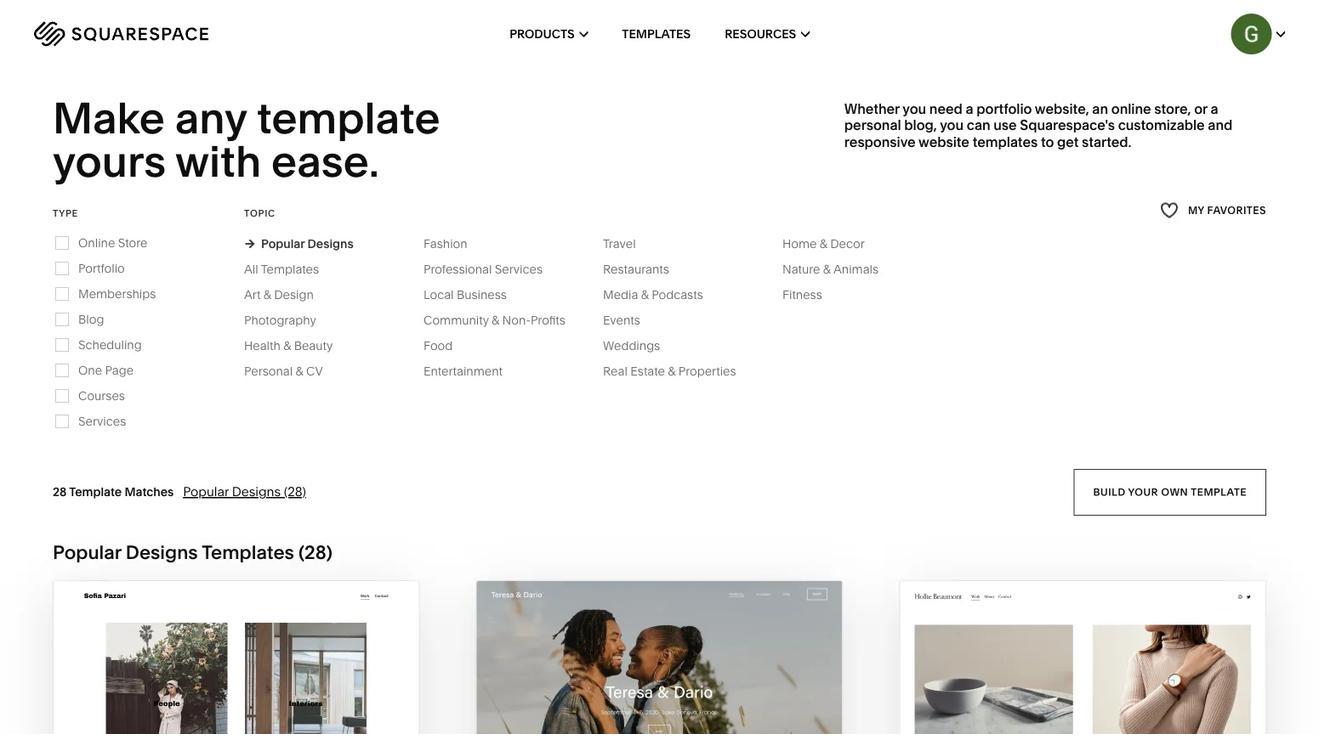 Task type: locate. For each thing, give the bounding box(es) containing it.
photography
[[244, 313, 316, 328]]

media & podcasts link
[[603, 288, 720, 302]]

business
[[457, 288, 507, 302]]

community
[[424, 313, 489, 328]]

store
[[118, 236, 148, 250]]

& for podcasts
[[641, 288, 649, 302]]

designs for popular designs (28)
[[232, 484, 281, 500]]

2 horizontal spatial designs
[[308, 237, 354, 251]]

template inside make any template yours with ease.
[[257, 92, 440, 145]]

& right the media
[[641, 288, 649, 302]]

art & design
[[244, 288, 314, 302]]

professional
[[424, 262, 492, 277]]

my
[[1188, 204, 1205, 216]]

& right home
[[820, 237, 828, 251]]

0 horizontal spatial you
[[903, 101, 926, 117]]

my favorites link
[[1160, 199, 1266, 222]]

animals
[[834, 262, 879, 277]]

real
[[603, 364, 628, 379]]

1 vertical spatial templates
[[261, 262, 319, 277]]

can
[[967, 117, 991, 134]]

1 vertical spatial services
[[78, 414, 126, 429]]

restaurants link
[[603, 262, 686, 277]]

ease.
[[271, 135, 379, 187]]

health & beauty
[[244, 339, 333, 353]]

a right or
[[1211, 101, 1219, 117]]

nature
[[783, 262, 820, 277]]

any
[[175, 92, 247, 145]]

beauty
[[294, 339, 333, 353]]

services up business
[[495, 262, 543, 277]]

& left cv
[[296, 364, 303, 379]]

personal & cv
[[244, 364, 323, 379]]

you left need
[[903, 101, 926, 117]]

estate
[[630, 364, 665, 379]]

0 horizontal spatial template
[[257, 92, 440, 145]]

build
[[1093, 486, 1126, 499]]

art
[[244, 288, 261, 302]]

0 vertical spatial templates
[[622, 27, 691, 41]]

designs down matches at the bottom left of page
[[126, 541, 198, 564]]

1 vertical spatial designs
[[232, 484, 281, 500]]

1 horizontal spatial designs
[[232, 484, 281, 500]]

0 vertical spatial popular
[[261, 237, 305, 251]]

designs for popular designs templates ( 28 )
[[126, 541, 198, 564]]

real estate & properties link
[[603, 364, 753, 379]]

0 horizontal spatial 28
[[53, 485, 67, 500]]

squarespace's
[[1020, 117, 1115, 134]]

weddings link
[[603, 339, 677, 353]]

1 vertical spatial template
[[1191, 486, 1247, 499]]

you left can
[[940, 117, 964, 134]]

website
[[919, 133, 970, 150]]

1 horizontal spatial popular
[[183, 484, 229, 500]]

28 down "(28)"
[[305, 541, 326, 564]]

0 horizontal spatial services
[[78, 414, 126, 429]]

pazari element
[[54, 582, 419, 735]]

1 horizontal spatial a
[[1211, 101, 1219, 117]]

0 vertical spatial services
[[495, 262, 543, 277]]

& left non-
[[492, 313, 499, 328]]

designs
[[308, 237, 354, 251], [232, 484, 281, 500], [126, 541, 198, 564]]

my favorites
[[1188, 204, 1266, 216]]

travel
[[603, 237, 636, 251]]

& for non-
[[492, 313, 499, 328]]

& right health
[[283, 339, 291, 353]]

& right art
[[263, 288, 271, 302]]

popular designs
[[261, 237, 354, 251]]

dario element
[[477, 582, 842, 735]]

1 vertical spatial popular
[[183, 484, 229, 500]]

designs up all templates link
[[308, 237, 354, 251]]

0 horizontal spatial popular
[[53, 541, 121, 564]]

popular for popular designs
[[261, 237, 305, 251]]

2 vertical spatial designs
[[126, 541, 198, 564]]

make any template yours with ease.
[[53, 92, 449, 187]]

popular up all templates
[[261, 237, 305, 251]]

blog,
[[904, 117, 937, 134]]

0 horizontal spatial a
[[966, 101, 973, 117]]

store,
[[1154, 101, 1191, 117]]

28 left 'template'
[[53, 485, 67, 500]]

non-
[[502, 313, 531, 328]]

fashion
[[424, 237, 467, 251]]

events
[[603, 313, 640, 328]]

template inside button
[[1191, 486, 1247, 499]]

&
[[820, 237, 828, 251], [823, 262, 831, 277], [263, 288, 271, 302], [641, 288, 649, 302], [492, 313, 499, 328], [283, 339, 291, 353], [296, 364, 303, 379], [668, 364, 676, 379]]

popular down 'template'
[[53, 541, 121, 564]]

(
[[299, 541, 305, 564]]

a right need
[[966, 101, 973, 117]]

art & design link
[[244, 288, 331, 302]]

services
[[495, 262, 543, 277], [78, 414, 126, 429]]

0 vertical spatial designs
[[308, 237, 354, 251]]

popular designs (28) link
[[183, 484, 306, 500]]

fitness link
[[783, 288, 839, 302]]

a
[[966, 101, 973, 117], [1211, 101, 1219, 117]]

& for beauty
[[283, 339, 291, 353]]

food link
[[424, 339, 470, 353]]

fashion link
[[424, 237, 484, 251]]

designs left "(28)"
[[232, 484, 281, 500]]

templates link
[[622, 0, 691, 68]]

community & non-profits
[[424, 313, 566, 328]]

yours
[[53, 135, 166, 187]]

entertainment link
[[424, 364, 520, 379]]

templates
[[622, 27, 691, 41], [261, 262, 319, 277], [202, 541, 294, 564]]

2 horizontal spatial popular
[[261, 237, 305, 251]]

website,
[[1035, 101, 1089, 117]]

media & podcasts
[[603, 288, 703, 302]]

you
[[903, 101, 926, 117], [940, 117, 964, 134]]

popular right matches at the bottom left of page
[[183, 484, 229, 500]]

services down courses
[[78, 414, 126, 429]]

make
[[53, 92, 165, 145]]

1 horizontal spatial services
[[495, 262, 543, 277]]

nature & animals
[[783, 262, 879, 277]]

& for cv
[[296, 364, 303, 379]]

fitness
[[783, 288, 822, 302]]

0 vertical spatial template
[[257, 92, 440, 145]]

2 vertical spatial templates
[[202, 541, 294, 564]]

cv
[[306, 364, 323, 379]]

memberships
[[78, 287, 156, 301]]

designs for popular designs
[[308, 237, 354, 251]]

local
[[424, 288, 454, 302]]

& right nature
[[823, 262, 831, 277]]

2 vertical spatial popular
[[53, 541, 121, 564]]

1 horizontal spatial template
[[1191, 486, 1247, 499]]

design
[[274, 288, 314, 302]]

travel link
[[603, 237, 653, 251]]

28
[[53, 485, 67, 500], [305, 541, 326, 564]]

local business
[[424, 288, 507, 302]]

popular designs link
[[244, 237, 354, 251]]

blog
[[78, 312, 104, 327]]

all templates link
[[244, 262, 336, 277]]

1 vertical spatial 28
[[305, 541, 326, 564]]

0 horizontal spatial designs
[[126, 541, 198, 564]]

media
[[603, 288, 638, 302]]



Task type: vqa. For each thing, say whether or not it's contained in the screenshot.
some
no



Task type: describe. For each thing, give the bounding box(es) containing it.
popular for popular designs (28)
[[183, 484, 229, 500]]

templates
[[973, 133, 1038, 150]]

squarespace logo image
[[34, 21, 208, 47]]

popular for popular designs templates ( 28 )
[[53, 541, 121, 564]]

popular designs (28)
[[183, 484, 306, 500]]

podcasts
[[652, 288, 703, 302]]

all
[[244, 262, 258, 277]]

portfolio
[[977, 101, 1032, 117]]

health
[[244, 339, 280, 353]]

real estate & properties
[[603, 364, 736, 379]]

whether
[[844, 101, 900, 117]]

& right estate
[[668, 364, 676, 379]]

squarespace logo link
[[34, 21, 284, 47]]

local business link
[[424, 288, 524, 302]]

professional services link
[[424, 262, 560, 277]]

or
[[1194, 101, 1208, 117]]

restaurants
[[603, 262, 669, 277]]

portfolio
[[78, 261, 125, 276]]

health & beauty link
[[244, 339, 350, 353]]

your
[[1128, 486, 1158, 499]]

pazari image
[[54, 582, 419, 735]]

& for decor
[[820, 237, 828, 251]]

products button
[[510, 0, 588, 68]]

build your own template
[[1093, 486, 1247, 499]]

build your own template button
[[1074, 469, 1266, 516]]

decor
[[830, 237, 865, 251]]

an
[[1092, 101, 1108, 117]]

& for animals
[[823, 262, 831, 277]]

type
[[53, 207, 78, 219]]

products
[[510, 27, 575, 41]]

28 template matches
[[53, 485, 174, 500]]

home & decor
[[783, 237, 865, 251]]

one
[[78, 363, 102, 378]]

personal & cv link
[[244, 364, 340, 379]]

resources
[[725, 27, 796, 41]]

1 horizontal spatial 28
[[305, 541, 326, 564]]

community & non-profits link
[[424, 313, 583, 328]]

all templates
[[244, 262, 319, 277]]

)
[[326, 541, 332, 564]]

online
[[78, 236, 115, 250]]

weddings
[[603, 339, 660, 353]]

use
[[994, 117, 1017, 134]]

home
[[783, 237, 817, 251]]

personal
[[244, 364, 293, 379]]

food
[[424, 339, 453, 353]]

scheduling
[[78, 338, 142, 352]]

beaumont element
[[900, 582, 1266, 735]]

properties
[[679, 364, 736, 379]]

dario image
[[477, 582, 842, 735]]

personal
[[844, 117, 901, 134]]

1 horizontal spatial you
[[940, 117, 964, 134]]

professional services
[[424, 262, 543, 277]]

photography link
[[244, 313, 333, 328]]

nature & animals link
[[783, 262, 896, 277]]

template
[[69, 485, 122, 500]]

0 vertical spatial 28
[[53, 485, 67, 500]]

customizable
[[1118, 117, 1205, 134]]

beaumont image
[[900, 582, 1266, 735]]

profits
[[531, 313, 566, 328]]

get
[[1057, 133, 1079, 150]]

home & decor link
[[783, 237, 882, 251]]

online
[[1111, 101, 1151, 117]]

and
[[1208, 117, 1233, 134]]

online store
[[78, 236, 148, 250]]

to
[[1041, 133, 1054, 150]]

page
[[105, 363, 134, 378]]

own
[[1161, 486, 1188, 499]]

resources button
[[725, 0, 810, 68]]

(28)
[[284, 484, 306, 500]]

courses
[[78, 389, 125, 403]]

responsive
[[844, 133, 916, 150]]

started.
[[1082, 133, 1132, 150]]

topic
[[244, 207, 276, 219]]

favorites
[[1207, 204, 1266, 216]]

& for design
[[263, 288, 271, 302]]

matches
[[125, 485, 174, 500]]

popular designs templates ( 28 )
[[53, 541, 332, 564]]

2 a from the left
[[1211, 101, 1219, 117]]

1 a from the left
[[966, 101, 973, 117]]

entertainment
[[424, 364, 503, 379]]

need
[[929, 101, 963, 117]]

one page
[[78, 363, 134, 378]]



